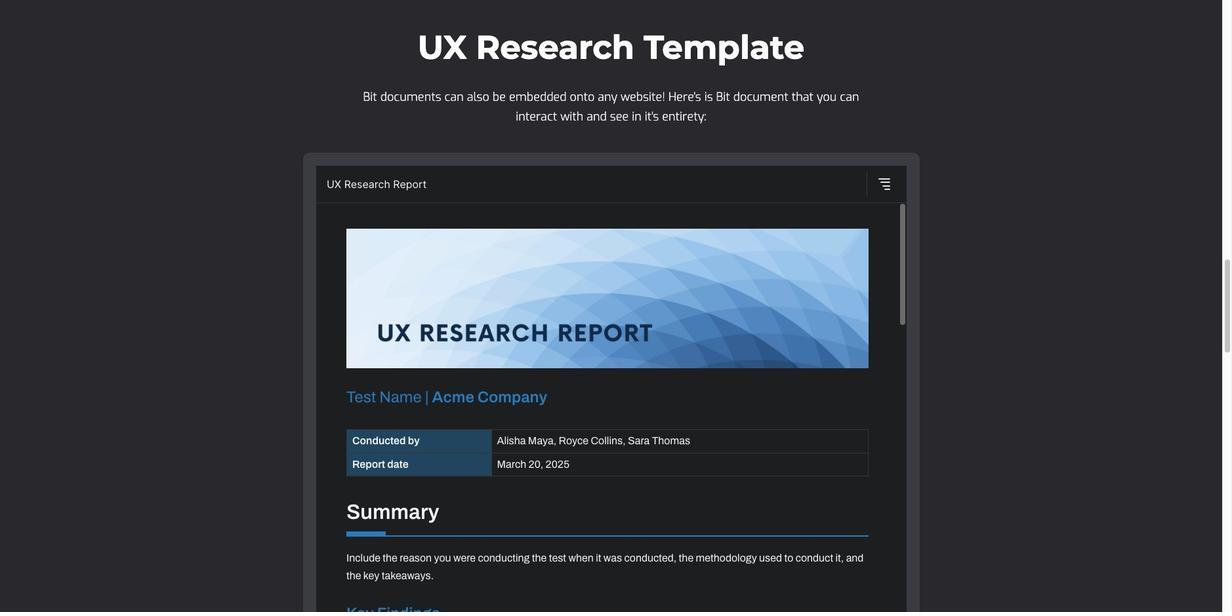Task type: describe. For each thing, give the bounding box(es) containing it.
bit documents can also be embedded onto any website! here's is bit document that you can interact with and see in it's entirety:
[[363, 89, 859, 124]]

ux
[[418, 27, 467, 67]]

2 can from the left
[[840, 89, 859, 105]]

with
[[561, 109, 584, 124]]

in
[[632, 109, 642, 124]]

it's
[[645, 109, 659, 124]]

document
[[734, 89, 789, 105]]

be
[[493, 89, 506, 105]]

also
[[467, 89, 490, 105]]

documents
[[380, 89, 441, 105]]

onto
[[570, 89, 595, 105]]

ux research template
[[418, 27, 805, 67]]

website!
[[621, 89, 665, 105]]

entirety:
[[662, 109, 707, 124]]

embedded
[[509, 89, 567, 105]]

1 bit from the left
[[363, 89, 377, 105]]

research
[[476, 27, 635, 67]]

and
[[587, 109, 607, 124]]



Task type: vqa. For each thing, say whether or not it's contained in the screenshot.
15
no



Task type: locate. For each thing, give the bounding box(es) containing it.
can left also
[[445, 89, 464, 105]]

1 can from the left
[[445, 89, 464, 105]]

is
[[705, 89, 713, 105]]

0 horizontal spatial bit
[[363, 89, 377, 105]]

can
[[445, 89, 464, 105], [840, 89, 859, 105]]

1 horizontal spatial bit
[[716, 89, 730, 105]]

1 horizontal spatial can
[[840, 89, 859, 105]]

you
[[817, 89, 837, 105]]

any
[[598, 89, 618, 105]]

bit right is
[[716, 89, 730, 105]]

bit
[[363, 89, 377, 105], [716, 89, 730, 105]]

2 bit from the left
[[716, 89, 730, 105]]

template
[[644, 27, 805, 67]]

here's
[[669, 89, 701, 105]]

0 horizontal spatial can
[[445, 89, 464, 105]]

that
[[792, 89, 814, 105]]

can right you
[[840, 89, 859, 105]]

bit left "documents"
[[363, 89, 377, 105]]

see
[[610, 109, 629, 124]]

interact
[[516, 109, 557, 124]]



